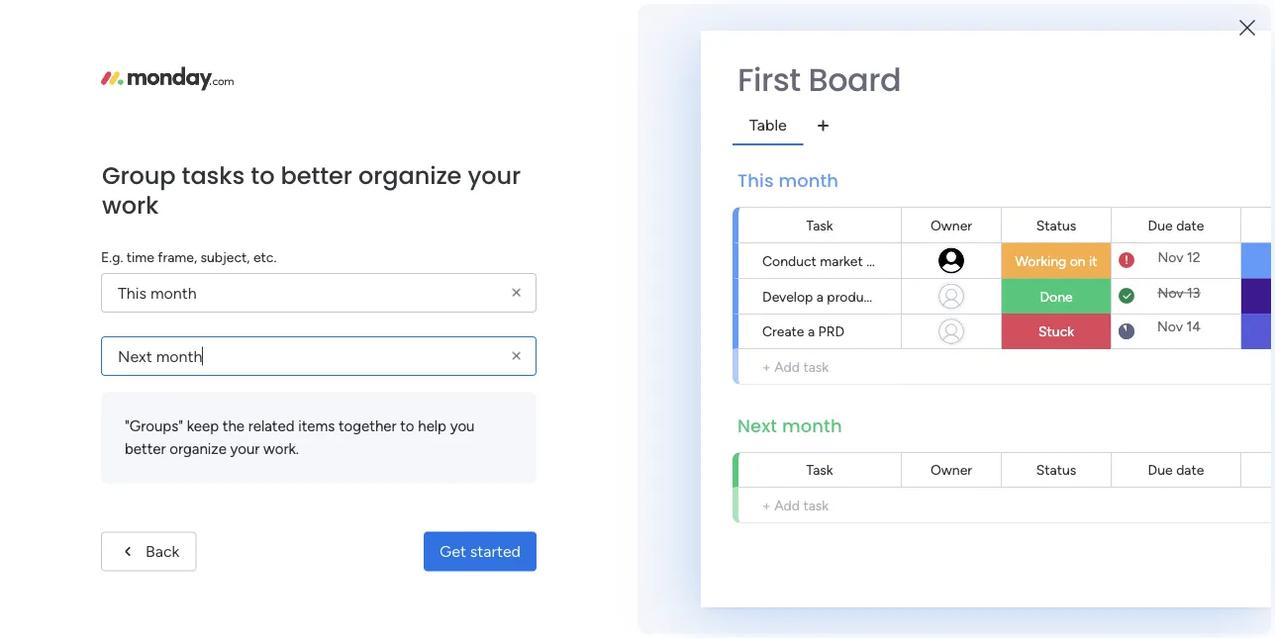 Task type: locate. For each thing, give the bounding box(es) containing it.
task down next month
[[806, 462, 833, 479]]

2 + add task from the top
[[762, 497, 829, 514]]

work.
[[263, 440, 299, 458]]

and
[[578, 86, 605, 104]]

workspaces right 'and'
[[609, 86, 693, 104]]

circle o image
[[978, 211, 991, 226], [978, 312, 991, 327]]

1 vertical spatial a
[[808, 323, 815, 340]]

1 vertical spatial this
[[49, 266, 74, 283]]

0 vertical spatial owner
[[931, 217, 972, 234]]

None text field
[[101, 273, 537, 313]]

+ add task down create a prd
[[762, 358, 829, 375]]

1 vertical spatial owner
[[931, 462, 972, 479]]

2 vertical spatial workspace
[[519, 395, 586, 412]]

1 horizontal spatial better
[[281, 159, 352, 193]]

0 vertical spatial date
[[1176, 217, 1204, 234]]

0
[[513, 475, 522, 492]]

e.g.
[[101, 249, 123, 266]]

organize inside group tasks to better organize your work
[[358, 159, 462, 193]]

0 vertical spatial status
[[1036, 217, 1077, 234]]

2 task from the top
[[803, 497, 829, 514]]

this up conduct
[[738, 168, 774, 194]]

workspace up content.
[[91, 288, 158, 305]]

workspaces up search in workspace 'field'
[[72, 158, 145, 175]]

0 vertical spatial month
[[779, 168, 839, 194]]

2 circle o image from the top
[[978, 312, 991, 327]]

workspaces inside button
[[72, 158, 145, 175]]

a left the prd
[[808, 323, 815, 340]]

roadmap
[[880, 288, 935, 305]]

join
[[35, 288, 61, 305]]

logo image
[[101, 67, 234, 91]]

circle o image inside upload your photo link
[[978, 211, 991, 226]]

month for this month
[[779, 168, 839, 194]]

add down next month
[[774, 497, 800, 514]]

0 vertical spatial task
[[803, 358, 829, 375]]

0 horizontal spatial workspaces
[[72, 158, 145, 175]]

month right next
[[782, 414, 842, 439]]

content.
[[100, 310, 152, 327]]

your down the
[[230, 440, 260, 458]]

1 vertical spatial circle o image
[[978, 312, 991, 327]]

+ add task down next month
[[762, 497, 829, 514]]

0 horizontal spatial this
[[49, 266, 74, 283]]

1 vertical spatial task
[[806, 462, 833, 479]]

this for month
[[738, 168, 774, 194]]

recently
[[334, 162, 407, 184]]

0 vertical spatial add
[[774, 358, 800, 375]]

develop a product roadmap
[[762, 288, 935, 305]]

better down quickly
[[281, 159, 352, 193]]

circle o image inside install our mobile app link
[[978, 312, 991, 327]]

upload your photo
[[998, 209, 1122, 227]]

add
[[774, 358, 800, 375], [774, 497, 800, 514]]

your left recent
[[392, 86, 424, 104]]

0 horizontal spatial organize
[[170, 440, 227, 458]]

better
[[281, 159, 352, 193], [125, 440, 166, 458]]

circle o image left install
[[978, 312, 991, 327]]

0 horizontal spatial better
[[125, 440, 166, 458]]

workspace down e.g.
[[77, 266, 144, 283]]

team
[[1039, 260, 1074, 278]]

your right visited
[[468, 159, 521, 193]]

help
[[418, 418, 447, 436]]

circle o image up circle o icon
[[978, 211, 991, 226]]

1 vertical spatial + add task
[[762, 497, 829, 514]]

minutes
[[1127, 582, 1183, 601]]

2 owner from the top
[[931, 462, 972, 479]]

first board
[[738, 58, 901, 102]]

task up conduct market research at the right top of page
[[806, 217, 833, 234]]

0 vertical spatial +
[[762, 358, 771, 375]]

1 vertical spatial month
[[782, 414, 842, 439]]

quickly access your recent boards, inbox and workspaces
[[282, 86, 693, 104]]

1 due date from the top
[[1148, 217, 1204, 234]]

0 vertical spatial circle o image
[[978, 211, 991, 226]]

0 vertical spatial due date
[[1148, 217, 1204, 234]]

2 date from the top
[[1176, 462, 1204, 479]]

1 vertical spatial add
[[774, 497, 800, 514]]

frame,
[[158, 249, 197, 266]]

update feed (inbox)
[[334, 472, 499, 494]]

organize
[[358, 159, 462, 193], [170, 440, 227, 458]]

to inside "groups" keep the related items together to help you better organize your work.
[[400, 418, 414, 436]]

search everything image
[[1107, 14, 1127, 34]]

1 vertical spatial +
[[762, 497, 771, 514]]

+ down create
[[762, 358, 771, 375]]

1 owner from the top
[[931, 217, 972, 234]]

organize down keep
[[170, 440, 227, 458]]

boost your workflow in minutes with ready-made templates
[[960, 582, 1218, 625]]

1 vertical spatial organize
[[170, 440, 227, 458]]

install our mobile app link
[[978, 308, 1246, 330]]

tasks
[[182, 159, 245, 193]]

workspace
[[77, 266, 144, 283], [91, 288, 158, 305], [519, 395, 586, 412]]

this
[[65, 288, 87, 305]]

templates
[[1050, 606, 1121, 625]]

work management > main workspace
[[355, 395, 586, 412]]

this up the join
[[49, 266, 74, 283]]

month up conduct
[[779, 168, 839, 194]]

1 vertical spatial workspace
[[91, 288, 158, 305]]

get started button
[[424, 532, 537, 572]]

0 horizontal spatial a
[[808, 323, 815, 340]]

task
[[803, 358, 829, 375], [803, 497, 829, 514]]

this for workspace
[[49, 266, 74, 283]]

+
[[762, 358, 771, 375], [762, 497, 771, 514]]

due date
[[1148, 217, 1204, 234], [1148, 462, 1204, 479]]

1 circle o image from the top
[[978, 211, 991, 226]]

0 horizontal spatial work
[[102, 189, 159, 222]]

work up together
[[355, 395, 386, 412]]

0 vertical spatial due
[[1148, 217, 1173, 234]]

1 due from the top
[[1148, 217, 1173, 234]]

1 vertical spatial due date
[[1148, 462, 1204, 479]]

create
[[762, 323, 804, 340]]

+ down next
[[762, 497, 771, 514]]

your up made
[[1006, 582, 1037, 601]]

task
[[806, 217, 833, 234], [806, 462, 833, 479]]

ruby anderson image
[[1220, 8, 1251, 40]]

1 date from the top
[[1176, 217, 1204, 234]]

1 horizontal spatial a
[[817, 288, 824, 305]]

1 horizontal spatial this
[[738, 168, 774, 194]]

enable desktop notifications link
[[978, 232, 1246, 255]]

to inside group tasks to better organize your work
[[251, 159, 275, 193]]

status
[[1036, 217, 1077, 234], [1036, 462, 1077, 479]]

0 vertical spatial a
[[817, 288, 824, 305]]

profile
[[1067, 285, 1110, 303]]

owner
[[931, 217, 972, 234], [931, 462, 972, 479]]

0 vertical spatial + add task
[[762, 358, 829, 375]]

2 + from the top
[[762, 497, 771, 514]]

2 status from the top
[[1036, 462, 1077, 479]]

1 horizontal spatial work
[[355, 395, 386, 412]]

work down browse workspaces button
[[102, 189, 159, 222]]

work inside group tasks to better organize your work
[[102, 189, 159, 222]]

1 vertical spatial task
[[803, 497, 829, 514]]

organize down recent
[[358, 159, 462, 193]]

your
[[392, 86, 424, 104], [468, 159, 521, 193], [230, 440, 260, 458], [1006, 582, 1037, 601]]

better inside "groups" keep the related items together to help you better organize your work.
[[125, 440, 166, 458]]

circle o image
[[978, 236, 991, 251]]

1 vertical spatial workspaces
[[72, 158, 145, 175]]

help image
[[1150, 14, 1170, 34]]

+ add task
[[762, 358, 829, 375], [762, 497, 829, 514]]

to left join
[[134, 360, 147, 377]]

back button
[[101, 532, 196, 572]]

this
[[738, 168, 774, 194], [49, 266, 74, 283]]

1 vertical spatial date
[[1176, 462, 1204, 479]]

subject,
[[201, 249, 250, 266]]

add down create
[[774, 358, 800, 375]]

better down the "groups"
[[125, 440, 166, 458]]

work
[[102, 189, 159, 222], [355, 395, 386, 412]]

this inside this workspace is empty. join this workspace to create content.
[[49, 266, 74, 283]]

etc.
[[253, 249, 277, 266]]

complete
[[998, 285, 1064, 303]]

1 vertical spatial work
[[355, 395, 386, 412]]

in
[[1110, 582, 1123, 601]]

request to join
[[79, 360, 173, 377]]

E.g. time frame, subject, etc. text field
[[101, 337, 537, 376]]

next month
[[738, 414, 842, 439]]

to down the empty.
[[161, 288, 174, 305]]

1 vertical spatial due
[[1148, 462, 1173, 479]]

your inside "groups" keep the related items together to help you better organize your work.
[[230, 440, 260, 458]]

workspaces right the "my"
[[363, 539, 461, 561]]

0 vertical spatial work
[[102, 189, 159, 222]]

1 horizontal spatial organize
[[358, 159, 462, 193]]

workspace right main
[[519, 395, 586, 412]]

0 vertical spatial this
[[738, 168, 774, 194]]

to left help on the left of the page
[[400, 418, 414, 436]]

app
[[1117, 310, 1145, 328]]

apps image
[[1058, 14, 1078, 34]]

0 vertical spatial organize
[[358, 159, 462, 193]]

0 vertical spatial task
[[806, 217, 833, 234]]

"groups"
[[125, 418, 183, 436]]

task down create a prd
[[803, 358, 829, 375]]

quickly
[[282, 86, 336, 104]]

a left "product"
[[817, 288, 824, 305]]

Search in workspace field
[[42, 197, 165, 219]]

market
[[820, 252, 863, 269]]

templates image image
[[966, 428, 1228, 564]]

boost
[[960, 582, 1002, 601]]

2 vertical spatial workspaces
[[363, 539, 461, 561]]

1 vertical spatial better
[[125, 440, 166, 458]]

better inside group tasks to better organize your work
[[281, 159, 352, 193]]

photo
[[1083, 209, 1122, 227]]

to right tasks
[[251, 159, 275, 193]]

main
[[486, 395, 516, 412]]

1 vertical spatial status
[[1036, 462, 1077, 479]]

project management
[[359, 363, 512, 382]]

0 vertical spatial better
[[281, 159, 352, 193]]

task down next month
[[803, 497, 829, 514]]

research
[[866, 252, 920, 269]]

0 vertical spatial workspaces
[[609, 86, 693, 104]]

my workspaces
[[334, 539, 461, 561]]

a for create
[[808, 323, 815, 340]]

to
[[251, 159, 275, 193], [161, 288, 174, 305], [134, 360, 147, 377], [400, 418, 414, 436]]

2 horizontal spatial workspaces
[[609, 86, 693, 104]]

notifications
[[1105, 234, 1192, 252]]

2 add from the top
[[774, 497, 800, 514]]

with
[[1187, 582, 1218, 601]]

1 horizontal spatial workspaces
[[363, 539, 461, 561]]



Task type: vqa. For each thing, say whether or not it's contained in the screenshot.
the topmost organize
yes



Task type: describe. For each thing, give the bounding box(es) containing it.
prd
[[818, 323, 845, 340]]

help
[[1124, 588, 1159, 608]]

inbox image
[[971, 14, 991, 34]]

complete profile link
[[998, 283, 1246, 305]]

"groups" keep the related items together to help you better organize your work.
[[125, 418, 475, 458]]

empty.
[[161, 266, 204, 283]]

month for next month
[[782, 414, 842, 439]]

your inside 'boost your workflow in minutes with ready-made templates'
[[1006, 582, 1037, 601]]

inbox
[[535, 86, 575, 104]]

boards,
[[479, 86, 531, 104]]

a for develop
[[817, 288, 824, 305]]

browse
[[23, 158, 69, 175]]

>
[[474, 395, 483, 412]]

2 due date from the top
[[1148, 462, 1204, 479]]

create
[[178, 288, 217, 305]]

desktop
[[1046, 234, 1102, 252]]

is
[[148, 266, 157, 283]]

get started
[[440, 543, 521, 561]]

open update feed (inbox) image
[[306, 471, 330, 495]]

workflow
[[1041, 582, 1106, 601]]

component image
[[331, 393, 349, 410]]

get
[[440, 543, 466, 561]]

browse workspaces
[[23, 158, 145, 175]]

group
[[102, 159, 176, 193]]

circle o image for install
[[978, 312, 991, 327]]

invite
[[998, 260, 1035, 278]]

you
[[450, 418, 475, 436]]

(inbox)
[[440, 472, 499, 494]]

project
[[359, 363, 413, 382]]

invite members image
[[1015, 14, 1035, 34]]

enable desktop notifications
[[998, 234, 1192, 252]]

2 task from the top
[[806, 462, 833, 479]]

close recently visited image
[[306, 161, 330, 185]]

upload
[[998, 209, 1045, 227]]

mobile
[[1069, 310, 1114, 328]]

workspaces for browse workspaces
[[72, 158, 145, 175]]

request to join button
[[71, 353, 181, 385]]

workspaces for my workspaces
[[363, 539, 461, 561]]

next
[[738, 414, 777, 439]]

1 add from the top
[[774, 358, 800, 375]]

your inside group tasks to better organize your work
[[468, 159, 521, 193]]

join
[[151, 360, 173, 377]]

management
[[389, 395, 471, 412]]

keep
[[187, 418, 219, 436]]

first
[[738, 58, 801, 102]]

e.g. time frame, subject, etc.
[[101, 249, 277, 266]]

install
[[998, 310, 1037, 328]]

feed
[[398, 472, 435, 494]]

ready-
[[960, 606, 1007, 625]]

request
[[79, 360, 130, 377]]

group tasks to better organize your work
[[102, 159, 521, 222]]

conduct
[[762, 252, 817, 269]]

develop
[[762, 288, 813, 305]]

recent
[[428, 86, 475, 104]]

1 status from the top
[[1036, 217, 1077, 234]]

this workspace is empty. join this workspace to create content.
[[35, 266, 217, 327]]

circle o image for upload
[[978, 211, 991, 226]]

management
[[416, 363, 512, 382]]

1 + add task from the top
[[762, 358, 829, 375]]

invite team members (0/1) complete profile
[[998, 260, 1176, 303]]

0 vertical spatial workspace
[[77, 266, 144, 283]]

board
[[808, 58, 901, 102]]

time
[[127, 249, 154, 266]]

public board image
[[331, 361, 352, 383]]

product
[[827, 288, 877, 305]]

help button
[[1107, 582, 1176, 615]]

related
[[248, 418, 295, 436]]

your
[[1049, 209, 1079, 227]]

back
[[146, 543, 180, 561]]

made
[[1007, 606, 1046, 625]]

install our mobile app
[[998, 310, 1145, 328]]

create a prd
[[762, 323, 845, 340]]

invite team members (0/1) link
[[998, 258, 1246, 280]]

notifications image
[[928, 14, 948, 34]]

items
[[298, 418, 335, 436]]

conduct market research
[[762, 252, 920, 269]]

access
[[340, 86, 389, 104]]

update
[[334, 472, 394, 494]]

to inside button
[[134, 360, 147, 377]]

our
[[1041, 310, 1065, 328]]

2 due from the top
[[1148, 462, 1173, 479]]

1 + from the top
[[762, 358, 771, 375]]

recently visited
[[334, 162, 466, 184]]

the
[[222, 418, 245, 436]]

to inside this workspace is empty. join this workspace to create content.
[[161, 288, 174, 305]]

my
[[334, 539, 359, 561]]

1 task from the top
[[803, 358, 829, 375]]

started
[[470, 543, 521, 561]]

members
[[1078, 260, 1140, 278]]

organize inside "groups" keep the related items together to help you better organize your work.
[[170, 440, 227, 458]]

1 task from the top
[[806, 217, 833, 234]]



